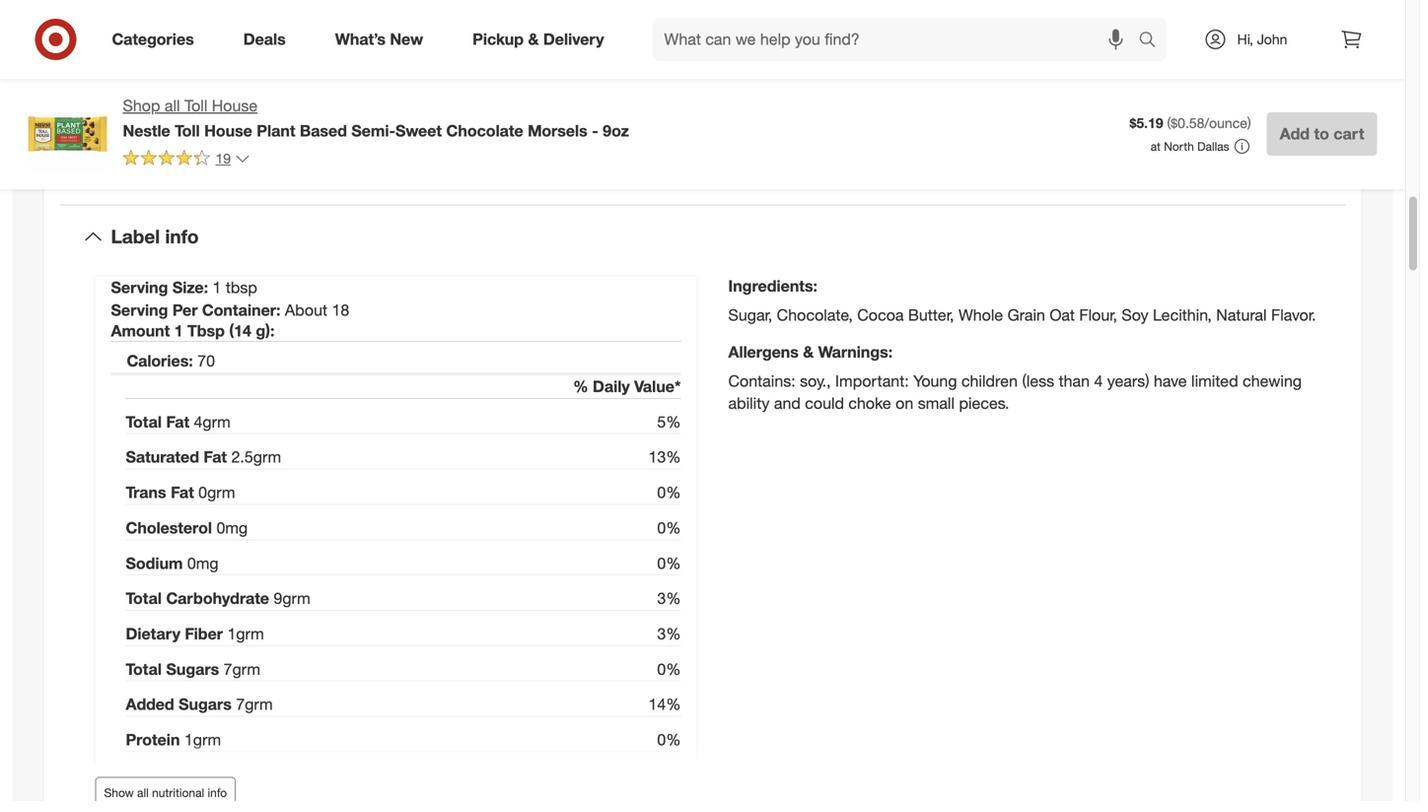 Task type: locate. For each thing, give the bounding box(es) containing it.
perfect inside 'semi sweet chocolate for baking is made with 100% real chocolate, making them perfect for toll house cookies'
[[637, 48, 681, 65]]

0 vertical spatial info
[[165, 225, 199, 248]]

0 vertical spatial mg
[[225, 519, 248, 538]]

2 horizontal spatial as
[[538, 95, 552, 112]]

fat for saturated fat
[[204, 448, 227, 467]]

is
[[336, 48, 346, 65]]

0 vertical spatial semi
[[131, 1, 162, 18]]

perfect right them
[[637, 48, 681, 65]]

1 vertical spatial perfect
[[637, 48, 681, 65]]

14%
[[649, 695, 681, 715]]

grain
[[1008, 306, 1045, 325]]

and down morsels
[[559, 143, 582, 160]]

0 vertical spatial 3%
[[657, 589, 681, 609]]

nestle inside shop all toll house nestle toll house plant based semi-sweet chocolate morsels  - 9oz
[[123, 121, 170, 140]]

chocolate,
[[485, 48, 549, 65], [777, 306, 853, 325]]

7
[[224, 660, 232, 679], [236, 695, 245, 715]]

for left melting
[[259, 115, 275, 132]]

1 horizontal spatial all
[[165, 96, 180, 115]]

4 up saturated fat 2.5 grm on the left bottom
[[194, 413, 203, 432]]

amount 1 tbsp (14 g) :
[[111, 322, 275, 341]]

1 horizontal spatial info
[[208, 786, 227, 801]]

chocolate, inside 'semi sweet chocolate for baking is made with 100% real chocolate, making them perfect for toll house cookies'
[[485, 48, 549, 65]]

0% for cholesterol 0 mg
[[657, 519, 681, 538]]

natural
[[1216, 306, 1267, 325]]

children
[[962, 372, 1018, 391]]

oat
[[1050, 306, 1075, 325]]

and down contains:
[[774, 394, 801, 413]]

grm
[[203, 413, 231, 432], [253, 448, 281, 467], [207, 483, 235, 503], [282, 589, 310, 609], [236, 625, 264, 644], [232, 660, 260, 679], [245, 695, 273, 715], [193, 731, 221, 750]]

mg for cholesterol 0 mg
[[225, 519, 248, 538]]

for inside non dairy chocolate chips are great as a poppable snack, melted as a sundae topping or as baking chocolate for melting
[[259, 115, 275, 132]]

label info button
[[60, 206, 1346, 269]]

or right brownies
[[191, 20, 203, 38]]

mg down trans fat 0 grm
[[225, 519, 248, 538]]

info inside dropdown button
[[165, 225, 199, 248]]

ingredients:
[[728, 277, 818, 296]]

per
[[172, 301, 198, 320]]

1 vertical spatial mg
[[196, 554, 219, 573]]

9
[[274, 589, 282, 609]]

-
[[592, 121, 598, 140]]

5 0% from the top
[[657, 731, 681, 750]]

1 horizontal spatial baking
[[291, 48, 333, 65]]

& up 'soy.,'
[[803, 343, 814, 362]]

based down plant
[[276, 143, 315, 160]]

all for show
[[137, 786, 149, 801]]

sugars down dietary fiber 1 grm
[[166, 660, 219, 679]]

1 vertical spatial 4
[[194, 413, 203, 432]]

a up semi-
[[373, 95, 381, 112]]

toll up 19 link
[[175, 121, 200, 140]]

pancakes
[[207, 20, 266, 38]]

0 down saturated fat 2.5 grm on the left bottom
[[198, 483, 207, 503]]

morsels
[[348, 1, 396, 18]]

1 left tbsp
[[213, 278, 221, 297]]

0 vertical spatial all
[[165, 96, 180, 115]]

2 vertical spatial for
[[259, 115, 275, 132]]

total for total carbohydrate
[[126, 589, 162, 609]]

1 3% from the top
[[657, 589, 681, 609]]

7 for total sugars
[[224, 660, 232, 679]]

2 semi from the top
[[131, 48, 162, 65]]

0 vertical spatial total
[[126, 413, 162, 432]]

0 horizontal spatial mg
[[196, 554, 219, 573]]

1 horizontal spatial chocolate,
[[777, 306, 853, 325]]

%
[[573, 377, 588, 396]]

0 vertical spatial fat
[[166, 413, 189, 432]]

chocolate inside 'semi sweet chocolate for baking is made with 100% real chocolate, making them perfect for toll house cookies'
[[206, 48, 267, 65]]

or inside non dairy chocolate chips are great as a poppable snack, melted as a sundae topping or as baking chocolate for melting
[[667, 95, 680, 112]]

0 horizontal spatial as
[[131, 115, 145, 132]]

value*
[[634, 377, 681, 396]]

allergens & warnings: contains: soy., important: young children (less than 4 years) have limited chewing ability and could choke on small pieces.
[[728, 343, 1302, 413]]

1 vertical spatial plant
[[242, 143, 272, 160]]

perfect inside semi sweet plant based chocolate morsels are perfect to add to chocolate chip cookies, brownies or pancakes
[[424, 1, 468, 18]]

9oz
[[603, 121, 629, 140]]

1 horizontal spatial a
[[556, 95, 563, 112]]

1 vertical spatial total
[[126, 589, 162, 609]]

made
[[350, 48, 385, 65]]

john
[[1257, 31, 1287, 48]]

1 vertical spatial chocolate,
[[777, 306, 853, 325]]

plant down plant
[[242, 143, 272, 160]]

baking
[[291, 48, 333, 65], [149, 115, 190, 132], [383, 143, 424, 160]]

hi, john
[[1237, 31, 1287, 48]]

semi for for
[[131, 48, 162, 65]]

chocolate up the delivery
[[532, 1, 593, 18]]

1 horizontal spatial chips
[[428, 143, 462, 160]]

What can we help you find? suggestions appear below search field
[[652, 18, 1144, 61]]

north
[[1164, 139, 1194, 154]]

0 horizontal spatial and
[[559, 143, 582, 160]]

toll
[[151, 68, 171, 85], [184, 96, 207, 115], [175, 121, 200, 140], [174, 143, 194, 160]]

to
[[472, 1, 484, 18], [516, 1, 528, 18], [1314, 124, 1329, 144]]

0 horizontal spatial are
[[296, 95, 316, 112]]

1 a from the left
[[373, 95, 381, 112]]

0% for sodium 0 mg
[[657, 554, 681, 573]]

ingredients: sugar, chocolate, cocoa butter, whole grain oat flour, soy lecithin, natural flavor.
[[728, 277, 1316, 325]]

plant up pancakes
[[206, 1, 237, 18]]

delivery
[[543, 30, 604, 49]]

0 horizontal spatial perfect
[[424, 1, 468, 18]]

perfect up 100% at the top left
[[424, 1, 468, 18]]

1 horizontal spatial plant
[[242, 143, 272, 160]]

sweet down brownies
[[166, 48, 202, 65]]

0 vertical spatial perfect
[[424, 1, 468, 18]]

are up new
[[400, 1, 420, 18]]

for
[[271, 48, 287, 65], [131, 68, 147, 85], [259, 115, 275, 132]]

1 vertical spatial semi
[[131, 48, 162, 65]]

flour,
[[1079, 306, 1117, 325]]

2 horizontal spatial to
[[1314, 124, 1329, 144]]

0 vertical spatial sweet
[[166, 1, 202, 18]]

1 sweet from the top
[[166, 1, 202, 18]]

mg up carbohydrate
[[196, 554, 219, 573]]

0 horizontal spatial plant
[[206, 1, 237, 18]]

0 vertical spatial 4
[[1094, 372, 1103, 391]]

info right the label
[[165, 225, 199, 248]]

& right pickup
[[528, 30, 539, 49]]

young
[[913, 372, 957, 391]]

3 0% from the top
[[657, 554, 681, 573]]

0 horizontal spatial 4
[[194, 413, 203, 432]]

13%
[[649, 448, 681, 467]]

0 vertical spatial 0
[[198, 483, 207, 503]]

1 vertical spatial sugars
[[179, 695, 232, 715]]

chocolate
[[283, 1, 344, 18], [532, 1, 593, 18], [206, 48, 267, 65], [194, 95, 255, 112], [194, 115, 255, 132], [319, 143, 379, 160]]

1 total from the top
[[126, 413, 162, 432]]

lecithin,
[[1153, 306, 1212, 325]]

2 0% from the top
[[657, 519, 681, 538]]

chocolate, right real
[[485, 48, 549, 65]]

0 horizontal spatial info
[[165, 225, 199, 248]]

house
[[175, 68, 215, 85], [212, 96, 258, 115], [204, 121, 252, 140], [198, 143, 238, 160]]

& inside allergens & warnings: contains: soy., important: young children (less than 4 years) have limited chewing ability and could choke on small pieces.
[[803, 343, 814, 362]]

sodium
[[126, 554, 183, 573]]

perfect
[[424, 1, 468, 18], [637, 48, 681, 65]]

total for total fat
[[126, 413, 162, 432]]

1 horizontal spatial 0
[[198, 483, 207, 503]]

semi for brownies
[[131, 1, 162, 18]]

contains:
[[728, 372, 796, 391]]

1 vertical spatial 0
[[216, 519, 225, 538]]

1 vertical spatial 3%
[[657, 625, 681, 644]]

total
[[126, 413, 162, 432], [126, 589, 162, 609], [126, 660, 162, 679]]

7 up added sugars 7 grm
[[224, 660, 232, 679]]

or right topping
[[667, 95, 680, 112]]

2 horizontal spatial 0
[[216, 519, 225, 538]]

0 horizontal spatial 0
[[187, 554, 196, 573]]

1 vertical spatial and
[[774, 394, 801, 413]]

gluten
[[489, 143, 527, 160]]

baking down dairy
[[149, 115, 190, 132]]

0 vertical spatial and
[[559, 143, 582, 160]]

7 down total sugars 7 grm at the left bottom of page
[[236, 695, 245, 715]]

0 vertical spatial baking
[[291, 48, 333, 65]]

sweet for or
[[166, 1, 202, 18]]

semi
[[131, 1, 162, 18], [131, 48, 162, 65]]

1 horizontal spatial and
[[774, 394, 801, 413]]

all right show
[[137, 786, 149, 801]]

2 total from the top
[[126, 589, 162, 609]]

pieces.
[[959, 394, 1009, 413]]

daily
[[593, 377, 630, 396]]

important:
[[835, 372, 909, 391]]

1 vertical spatial 7
[[236, 695, 245, 715]]

dietary
[[126, 625, 180, 644]]

0 horizontal spatial chips
[[259, 95, 292, 112]]

0 for cholesterol
[[216, 519, 225, 538]]

sugars down total sugars 7 grm at the left bottom of page
[[179, 695, 232, 715]]

chips down sweet
[[428, 143, 462, 160]]

1 horizontal spatial perfect
[[637, 48, 681, 65]]

4 0% from the top
[[657, 660, 681, 679]]

are inside non dairy chocolate chips are great as a poppable snack, melted as a sundae topping or as baking chocolate for melting
[[296, 95, 316, 112]]

semi up brownies
[[131, 1, 162, 18]]

chocolate up 19
[[194, 115, 255, 132]]

total carbohydrate 9 grm
[[126, 589, 310, 609]]

1 horizontal spatial to
[[516, 1, 528, 18]]

fat left the 2.5
[[204, 448, 227, 467]]

0 vertical spatial or
[[191, 20, 203, 38]]

soy
[[1122, 306, 1149, 325]]

are up melting
[[296, 95, 316, 112]]

all inside shop all toll house nestle toll house plant based semi-sweet chocolate morsels  - 9oz
[[165, 96, 180, 115]]

total sugars 7 grm
[[126, 660, 260, 679]]

mg for sodium 0 mg
[[196, 554, 219, 573]]

a up morsels
[[556, 95, 563, 112]]

are down chocolate
[[465, 143, 485, 160]]

2 vertical spatial fat
[[171, 483, 194, 503]]

1 vertical spatial baking
[[149, 115, 190, 132]]

0 vertical spatial chips
[[259, 95, 292, 112]]

0 right cholesterol
[[216, 519, 225, 538]]

0 vertical spatial based
[[241, 1, 279, 18]]

cholesterol 0 mg
[[126, 519, 248, 538]]

2 sweet from the top
[[166, 48, 202, 65]]

semi inside 'semi sweet chocolate for baking is made with 100% real chocolate, making them perfect for toll house cookies'
[[131, 48, 162, 65]]

1 vertical spatial &
[[803, 343, 814, 362]]

& for warnings:
[[803, 343, 814, 362]]

chocolate, down ingredients:
[[777, 306, 853, 325]]

sweet inside semi sweet plant based chocolate morsels are perfect to add to chocolate chip cookies, brownies or pancakes
[[166, 1, 202, 18]]

plant
[[206, 1, 237, 18], [242, 143, 272, 160]]

chocolate up is
[[283, 1, 344, 18]]

4 right "than"
[[1094, 372, 1103, 391]]

toll up dairy
[[151, 68, 171, 85]]

with
[[389, 48, 415, 65]]

info right nutritional on the left bottom of page
[[208, 786, 227, 801]]

0 vertical spatial plant
[[206, 1, 237, 18]]

hi,
[[1237, 31, 1253, 48]]

1 0% from the top
[[657, 483, 681, 503]]

/ounce
[[1205, 115, 1248, 132]]

fat up the saturated
[[166, 413, 189, 432]]

1 vertical spatial all
[[137, 786, 149, 801]]

0% for total sugars 7 grm
[[657, 660, 681, 679]]

1 vertical spatial or
[[667, 95, 680, 112]]

for left is
[[271, 48, 287, 65]]

fat up 'cholesterol 0 mg'
[[171, 483, 194, 503]]

1 horizontal spatial 4
[[1094, 372, 1103, 391]]

2 vertical spatial 0
[[187, 554, 196, 573]]

0 horizontal spatial &
[[528, 30, 539, 49]]

great
[[320, 95, 351, 112]]

$0.58
[[1171, 115, 1205, 132]]

size:
[[172, 278, 208, 297]]

total up dietary
[[126, 589, 162, 609]]

as down non
[[131, 115, 145, 132]]

2 vertical spatial baking
[[383, 143, 424, 160]]

$5.19 ( $0.58 /ounce )
[[1130, 115, 1251, 132]]

sundae
[[567, 95, 612, 112]]

1 horizontal spatial or
[[667, 95, 680, 112]]

1 vertical spatial fat
[[204, 448, 227, 467]]

1 horizontal spatial &
[[803, 343, 814, 362]]

on
[[896, 394, 914, 413]]

5%
[[657, 413, 681, 432]]

3 total from the top
[[126, 660, 162, 679]]

0 vertical spatial 7
[[224, 660, 232, 679]]

0 horizontal spatial all
[[137, 786, 149, 801]]

2 vertical spatial total
[[126, 660, 162, 679]]

or inside semi sweet plant based chocolate morsels are perfect to add to chocolate chip cookies, brownies or pancakes
[[191, 20, 203, 38]]

2 horizontal spatial are
[[465, 143, 485, 160]]

sweet up brownies
[[166, 1, 202, 18]]

toll right non
[[184, 96, 207, 115]]

1 vertical spatial info
[[208, 786, 227, 801]]

1 horizontal spatial 7
[[236, 695, 245, 715]]

kosher
[[641, 143, 684, 160]]

chips up plant
[[259, 95, 292, 112]]

0% for trans fat 0 grm
[[657, 483, 681, 503]]

1 vertical spatial are
[[296, 95, 316, 112]]

non dairy chocolate chips are great as a poppable snack, melted as a sundae topping or as baking chocolate for melting
[[131, 95, 680, 132]]

0 horizontal spatial 7
[[224, 660, 232, 679]]

sweet inside 'semi sweet chocolate for baking is made with 100% real chocolate, making them perfect for toll house cookies'
[[166, 48, 202, 65]]

1 vertical spatial for
[[131, 68, 147, 85]]

pickup & delivery link
[[456, 18, 629, 61]]

grm for dietary fiber 1 grm
[[236, 625, 264, 644]]

2 serving from the top
[[111, 301, 168, 320]]

chocolate down cookies
[[194, 95, 255, 112]]

1 horizontal spatial mg
[[225, 519, 248, 538]]

0 vertical spatial nestle
[[123, 121, 170, 140]]

small
[[918, 394, 955, 413]]

chocolate up cookies
[[206, 48, 267, 65]]

all right non
[[165, 96, 180, 115]]

morsels
[[528, 121, 588, 140]]

snack,
[[447, 95, 487, 112]]

what's new
[[335, 30, 423, 49]]

1 vertical spatial sweet
[[166, 48, 202, 65]]

2 a from the left
[[556, 95, 563, 112]]

1 semi from the top
[[131, 1, 162, 18]]

melted
[[491, 95, 534, 112]]

0 vertical spatial &
[[528, 30, 539, 49]]

new
[[390, 30, 423, 49]]

sugars for added sugars
[[179, 695, 232, 715]]

and
[[559, 143, 582, 160], [774, 394, 801, 413]]

as up morsels
[[538, 95, 552, 112]]

0 horizontal spatial to
[[472, 1, 484, 18]]

search
[[1130, 32, 1177, 51]]

2 3% from the top
[[657, 625, 681, 644]]

semi down brownies
[[131, 48, 162, 65]]

based up deals
[[241, 1, 279, 18]]

1 right fiber
[[227, 625, 236, 644]]

0 horizontal spatial chocolate,
[[485, 48, 549, 65]]

fat for total fat
[[166, 413, 189, 432]]

0 down 'cholesterol 0 mg'
[[187, 554, 196, 573]]

0 vertical spatial are
[[400, 1, 420, 18]]

0 horizontal spatial a
[[373, 95, 381, 112]]

0 vertical spatial sugars
[[166, 660, 219, 679]]

0 horizontal spatial baking
[[149, 115, 190, 132]]

as right great
[[355, 95, 369, 112]]

cholesterol
[[126, 519, 212, 538]]

pickup & delivery
[[473, 30, 604, 49]]

1 horizontal spatial are
[[400, 1, 420, 18]]

baking down sweet
[[383, 143, 424, 160]]

to inside button
[[1314, 124, 1329, 144]]

total up the saturated
[[126, 413, 162, 432]]

butter,
[[908, 306, 954, 325]]

total up added
[[126, 660, 162, 679]]

1 vertical spatial serving
[[111, 301, 168, 320]]

categories link
[[95, 18, 219, 61]]

0 horizontal spatial or
[[191, 20, 203, 38]]

sugars for total sugars
[[166, 660, 219, 679]]

semi inside semi sweet plant based chocolate morsels are perfect to add to chocolate chip cookies, brownies or pancakes
[[131, 1, 162, 18]]

0 vertical spatial chocolate,
[[485, 48, 549, 65]]

all inside show all nutritional info button
[[137, 786, 149, 801]]

baking left is
[[291, 48, 333, 65]]

info
[[165, 225, 199, 248], [208, 786, 227, 801]]

for up non
[[131, 68, 147, 85]]

sweet for toll
[[166, 48, 202, 65]]

0 vertical spatial serving
[[111, 278, 168, 297]]



Task type: describe. For each thing, give the bounding box(es) containing it.
:
[[270, 322, 275, 341]]

shop all toll house nestle toll house plant based semi-sweet chocolate morsels  - 9oz
[[123, 96, 629, 140]]

0 vertical spatial for
[[271, 48, 287, 65]]

chocolate
[[446, 121, 523, 140]]

categories
[[112, 30, 194, 49]]

whole
[[959, 306, 1003, 325]]

chip
[[596, 1, 623, 18]]

semi sweet plant based chocolate morsels are perfect to add to chocolate chip cookies, brownies or pancakes
[[131, 1, 678, 38]]

added sugars 7 grm
[[126, 695, 273, 715]]

grm for added sugars 7 grm
[[245, 695, 273, 715]]

2 horizontal spatial baking
[[383, 143, 424, 160]]

7 for added sugars
[[236, 695, 245, 715]]

cart
[[1334, 124, 1364, 144]]

grm for total sugars 7 grm
[[232, 660, 260, 679]]

image of nestle toll house plant based semi-sweet chocolate morsels  - 9oz image
[[28, 95, 107, 174]]

grm for saturated fat 2.5 grm
[[253, 448, 281, 467]]

brownies
[[131, 20, 187, 38]]

could
[[805, 394, 844, 413]]

3% for total carbohydrate 9 grm
[[657, 589, 681, 609]]

tbsp
[[226, 278, 257, 297]]

(less
[[1022, 372, 1054, 391]]

% daily value*
[[573, 377, 681, 396]]

free
[[531, 143, 555, 160]]

are inside semi sweet plant based chocolate morsels are perfect to add to chocolate chip cookies, brownies or pancakes
[[400, 1, 420, 18]]

calories: 70
[[127, 352, 215, 371]]

1 right protein
[[184, 731, 193, 750]]

grm for total carbohydrate 9 grm
[[282, 589, 310, 609]]

toll inside 'semi sweet chocolate for baking is made with 100% real chocolate, making them perfect for toll house cookies'
[[151, 68, 171, 85]]

18
[[332, 301, 349, 320]]

protein 1 grm
[[126, 731, 221, 750]]

cocoa
[[857, 306, 904, 325]]

0 for sodium
[[187, 554, 196, 573]]

based
[[300, 121, 347, 140]]

0% for protein 1 grm
[[657, 731, 681, 750]]

search button
[[1130, 18, 1177, 65]]

based inside semi sweet plant based chocolate morsels are perfect to add to chocolate chip cookies, brownies or pancakes
[[241, 1, 279, 18]]

what's new link
[[318, 18, 448, 61]]

amount
[[111, 322, 170, 341]]

years)
[[1107, 372, 1149, 391]]

1 vertical spatial nestle
[[131, 143, 170, 160]]

dietary fiber 1 grm
[[126, 625, 264, 644]]

1 vertical spatial based
[[276, 143, 315, 160]]

all for shop
[[165, 96, 180, 115]]

dallas
[[1197, 139, 1230, 154]]

and inside allergens & warnings: contains: soy., important: young children (less than 4 years) have limited chewing ability and could choke on small pieces.
[[774, 394, 801, 413]]

1 horizontal spatial as
[[355, 95, 369, 112]]

3% for dietary fiber 1 grm
[[657, 625, 681, 644]]

chewing
[[1243, 372, 1302, 391]]

chocolate, inside ingredients: sugar, chocolate, cocoa butter, whole grain oat flour, soy lecithin, natural flavor.
[[777, 306, 853, 325]]

4 inside allergens & warnings: contains: soy., important: young children (less than 4 years) have limited chewing ability and could choke on small pieces.
[[1094, 372, 1103, 391]]

baking inside 'semi sweet chocolate for baking is made with 100% real chocolate, making them perfect for toll house cookies'
[[291, 48, 333, 65]]

container:
[[202, 301, 281, 320]]

flavor.
[[1271, 306, 1316, 325]]

than
[[1059, 372, 1090, 391]]

show all nutritional info button
[[95, 778, 236, 802]]

1 serving from the top
[[111, 278, 168, 297]]

have
[[1154, 372, 1187, 391]]

chips inside non dairy chocolate chips are great as a poppable snack, melted as a sundae topping or as baking chocolate for melting
[[259, 95, 292, 112]]

1 inside serving size: 1 tbsp serving per container: about 18
[[213, 278, 221, 297]]

melting
[[279, 115, 324, 132]]

1 vertical spatial chips
[[428, 143, 462, 160]]

(14
[[229, 322, 251, 341]]

protein
[[126, 731, 180, 750]]

chocolate down semi-
[[319, 143, 379, 160]]

plant inside semi sweet plant based chocolate morsels are perfect to add to chocolate chip cookies, brownies or pancakes
[[206, 1, 237, 18]]

making
[[553, 48, 597, 65]]

$5.19
[[1130, 115, 1163, 132]]

or for topping
[[667, 95, 680, 112]]

& for delivery
[[528, 30, 539, 49]]

label
[[111, 225, 160, 248]]

total fat 4 grm
[[126, 413, 231, 432]]

topping
[[616, 95, 663, 112]]

real
[[458, 48, 481, 65]]

toll left 19
[[174, 143, 194, 160]]

or for brownies
[[191, 20, 203, 38]]

70
[[197, 352, 215, 371]]

semi-
[[352, 121, 395, 140]]

limited
[[1191, 372, 1238, 391]]

info inside button
[[208, 786, 227, 801]]

serving size: 1 tbsp serving per container: about 18
[[111, 278, 349, 320]]

choke
[[849, 394, 891, 413]]

add to cart button
[[1267, 112, 1377, 156]]

fiber
[[185, 625, 223, 644]]

19
[[215, 150, 231, 167]]

6 0% from the top
[[657, 766, 681, 785]]

house inside 'semi sweet chocolate for baking is made with 100% real chocolate, making them perfect for toll house cookies'
[[175, 68, 215, 85]]

1 down per
[[174, 322, 183, 341]]

baking inside non dairy chocolate chips are great as a poppable snack, melted as a sundae topping or as baking chocolate for melting
[[149, 115, 190, 132]]

add
[[488, 1, 512, 18]]

at north dallas
[[1151, 139, 1230, 154]]

nestle toll house plant based chocolate baking chips are gluten free and certified kosher
[[131, 143, 684, 160]]

2 vertical spatial are
[[465, 143, 485, 160]]

add to cart
[[1280, 124, 1364, 144]]

non
[[131, 95, 156, 112]]

added
[[126, 695, 174, 715]]

grm for total fat 4 grm
[[203, 413, 231, 432]]

carbohydrate
[[166, 589, 269, 609]]

deals
[[243, 30, 286, 49]]

grm for trans fat 0 grm
[[207, 483, 235, 503]]

what's
[[335, 30, 386, 49]]

fat for trans fat
[[171, 483, 194, 503]]

cookies,
[[627, 1, 678, 18]]

total for total sugars
[[126, 660, 162, 679]]

semi sweet chocolate for baking is made with 100% real chocolate, making them perfect for toll house cookies
[[131, 48, 681, 85]]

about
[[285, 301, 327, 320]]



Task type: vqa. For each thing, say whether or not it's contained in the screenshot.
Update in the the All filters DIALOG
no



